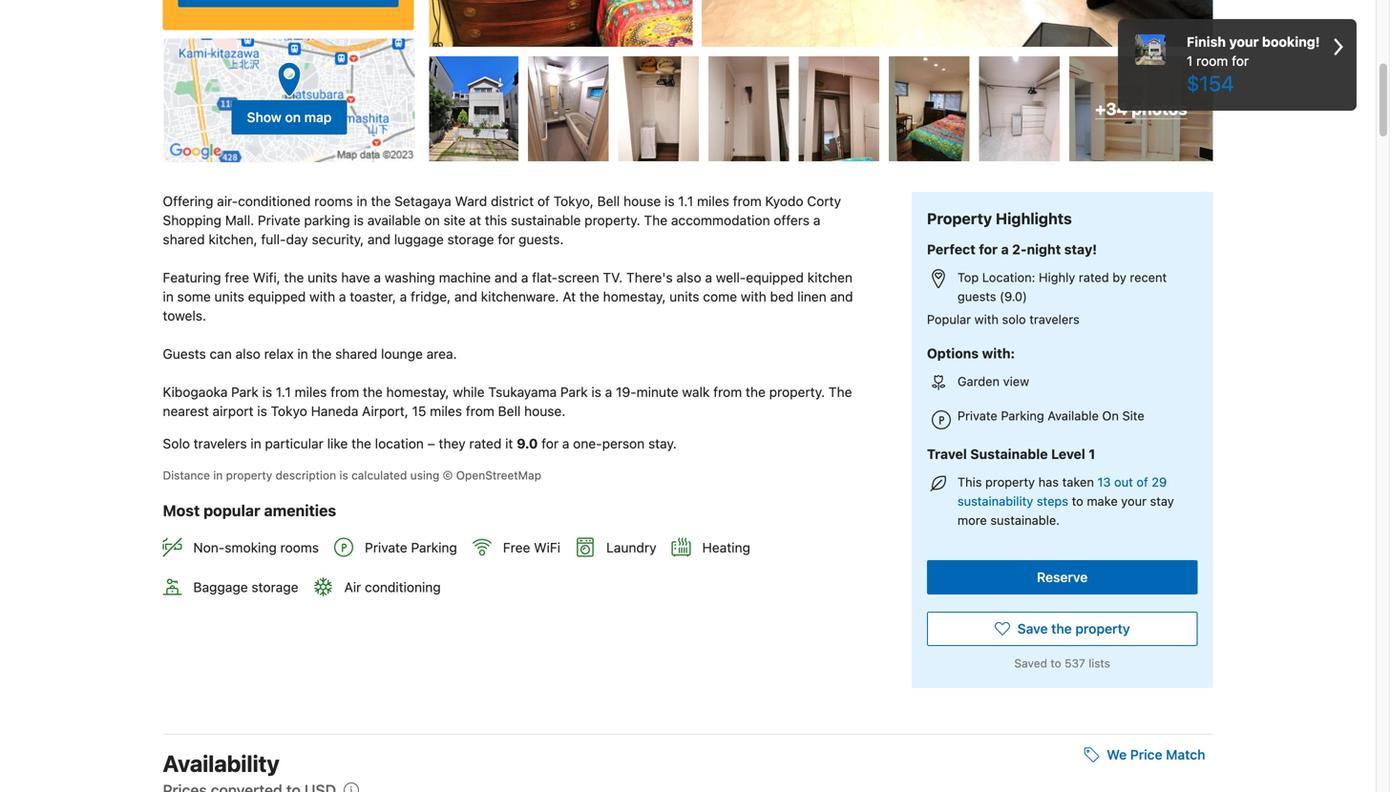 Task type: locate. For each thing, give the bounding box(es) containing it.
guests
[[163, 346, 206, 362]]

save the property button
[[927, 612, 1198, 647]]

rooms down the amenities
[[280, 540, 319, 556]]

1 horizontal spatial your
[[1230, 34, 1260, 50]]

for right room
[[1232, 53, 1250, 69]]

park
[[231, 384, 259, 400], [561, 384, 588, 400]]

0 vertical spatial your
[[1230, 34, 1260, 50]]

1 park from the left
[[231, 384, 259, 400]]

flat-
[[532, 270, 558, 285]]

parking down view
[[1001, 409, 1045, 423]]

1 horizontal spatial parking
[[1001, 409, 1045, 423]]

screen
[[558, 270, 600, 285]]

taken
[[1063, 475, 1095, 490]]

1 vertical spatial miles
[[295, 384, 327, 400]]

1
[[1187, 53, 1193, 69], [1089, 447, 1096, 462]]

miles right 15 on the bottom left
[[430, 403, 462, 419]]

0 horizontal spatial with
[[310, 289, 335, 305]]

0 horizontal spatial your
[[1122, 494, 1147, 509]]

1 horizontal spatial to
[[1072, 494, 1084, 509]]

shared left lounge
[[335, 346, 378, 362]]

0 horizontal spatial parking
[[411, 540, 457, 556]]

0 horizontal spatial private
[[258, 212, 301, 228]]

at
[[563, 289, 576, 305]]

1 horizontal spatial of
[[1137, 475, 1149, 490]]

0 horizontal spatial storage
[[252, 580, 299, 596]]

private down conditioned
[[258, 212, 301, 228]]

2 horizontal spatial private
[[958, 409, 998, 423]]

is down like
[[340, 469, 348, 482]]

2 vertical spatial miles
[[430, 403, 462, 419]]

by
[[1113, 270, 1127, 285]]

rated left it
[[469, 436, 502, 452]]

rated inside top location: highly rated by recent guests (9.0)
[[1079, 270, 1110, 285]]

for down the this
[[498, 231, 515, 247]]

full-
[[261, 231, 286, 247]]

private inside offering air-conditioned rooms in the setagaya ward district of tokyo, bell house is 1.1 miles from kyodo corty shopping mall. private parking is available on site at this sustainable property. the accommodation offers a shared kitchen, full-day security, and luggage storage for guests. featuring free wifi, the units have a washing machine and a flat-screen tv. there's also a well-equipped kitchen in some units equipped with a toaster, a fridge, and kitchenware. at the homestay, units come with bed linen and towels. guests can also relax in the shared lounge area. kibogaoka park is 1.1 miles from the homestay, while tsukayama park is a 19-minute walk from the property. the nearest airport is tokyo haneda airport, 15 miles from bell house.
[[258, 212, 301, 228]]

haneda
[[311, 403, 359, 419]]

1 vertical spatial private
[[958, 409, 998, 423]]

0 horizontal spatial rated
[[469, 436, 502, 452]]

property inside dropdown button
[[1076, 621, 1131, 637]]

1 vertical spatial travelers
[[194, 436, 247, 452]]

travelers down top location: highly rated by recent guests (9.0)
[[1030, 312, 1080, 327]]

0 vertical spatial travelers
[[1030, 312, 1080, 327]]

1 horizontal spatial with
[[741, 289, 767, 305]]

0 vertical spatial parking
[[1001, 409, 1045, 423]]

0 vertical spatial of
[[538, 193, 550, 209]]

rated left by
[[1079, 270, 1110, 285]]

site
[[444, 212, 466, 228]]

non-
[[193, 540, 225, 556]]

conditioned
[[238, 193, 311, 209]]

district
[[491, 193, 534, 209]]

1 vertical spatial on
[[425, 212, 440, 228]]

finish
[[1187, 34, 1227, 50]]

rated
[[1079, 270, 1110, 285], [469, 436, 502, 452]]

show on map
[[247, 110, 332, 125]]

travelers down airport
[[194, 436, 247, 452]]

1 horizontal spatial property.
[[770, 384, 825, 400]]

heating
[[703, 540, 751, 556]]

save
[[1018, 621, 1048, 637]]

0 vertical spatial private
[[258, 212, 301, 228]]

equipped
[[746, 270, 804, 285], [248, 289, 306, 305]]

of left 29
[[1137, 475, 1149, 490]]

popular
[[927, 312, 972, 327]]

for
[[1232, 53, 1250, 69], [498, 231, 515, 247], [979, 242, 998, 257], [542, 436, 559, 452]]

equipped down wifi,
[[248, 289, 306, 305]]

booking!
[[1263, 34, 1321, 50]]

park up airport
[[231, 384, 259, 400]]

2 horizontal spatial property
[[1076, 621, 1131, 637]]

+34
[[1096, 99, 1128, 118]]

2 horizontal spatial with
[[975, 312, 999, 327]]

0 vertical spatial equipped
[[746, 270, 804, 285]]

1 horizontal spatial 1.1
[[679, 193, 694, 209]]

saved to 537 lists
[[1015, 657, 1111, 671]]

like
[[327, 436, 348, 452]]

tv.
[[603, 270, 623, 285]]

the right wifi,
[[284, 270, 304, 285]]

units
[[308, 270, 338, 285], [215, 289, 244, 305], [670, 289, 700, 305]]

in left particular
[[251, 436, 261, 452]]

1 horizontal spatial miles
[[430, 403, 462, 419]]

travel sustainable level  1
[[927, 447, 1096, 462]]

0 vertical spatial on
[[285, 110, 301, 125]]

homestay, up 15 on the bottom left
[[387, 384, 449, 400]]

0 horizontal spatial property.
[[585, 212, 641, 228]]

with left bed
[[741, 289, 767, 305]]

1 vertical spatial bell
[[498, 403, 521, 419]]

9.0
[[517, 436, 538, 452]]

it
[[505, 436, 513, 452]]

0 horizontal spatial 1.1
[[276, 384, 291, 400]]

air conditioning
[[344, 580, 441, 596]]

0 vertical spatial shared
[[163, 231, 205, 247]]

private up air conditioning
[[365, 540, 408, 556]]

of
[[538, 193, 550, 209], [1137, 475, 1149, 490]]

the right walk
[[746, 384, 766, 400]]

1 vertical spatial your
[[1122, 494, 1147, 509]]

also right "there's"
[[677, 270, 702, 285]]

1 vertical spatial shared
[[335, 346, 378, 362]]

private for private parking available on site
[[958, 409, 998, 423]]

1 vertical spatial of
[[1137, 475, 1149, 490]]

and down kitchen
[[831, 289, 854, 305]]

equipped up bed
[[746, 270, 804, 285]]

0 horizontal spatial also
[[236, 346, 261, 362]]

0 horizontal spatial equipped
[[248, 289, 306, 305]]

miles up accommodation
[[697, 193, 730, 209]]

1 vertical spatial rated
[[469, 436, 502, 452]]

free
[[503, 540, 531, 556]]

1 horizontal spatial 1
[[1187, 53, 1193, 69]]

using
[[410, 469, 440, 482]]

price
[[1131, 748, 1163, 763]]

solo travelers in particular like the location – they rated it 9.0 for a one-person stay.
[[163, 436, 677, 452]]

0 horizontal spatial bell
[[498, 403, 521, 419]]

1 horizontal spatial equipped
[[746, 270, 804, 285]]

1 horizontal spatial private
[[365, 540, 408, 556]]

1 vertical spatial 1.1
[[276, 384, 291, 400]]

and up kitchenware.
[[495, 270, 518, 285]]

at
[[469, 212, 481, 228]]

on left the map
[[285, 110, 301, 125]]

1 left room
[[1187, 53, 1193, 69]]

property up most popular amenities
[[226, 469, 272, 482]]

park up 'house.' on the left bottom
[[561, 384, 588, 400]]

from up haneda
[[331, 384, 359, 400]]

rightchevron image
[[1334, 32, 1344, 61]]

0 horizontal spatial property
[[226, 469, 272, 482]]

we price match button
[[1077, 739, 1214, 773]]

sustainable
[[971, 447, 1048, 462]]

1 vertical spatial also
[[236, 346, 261, 362]]

is up security,
[[354, 212, 364, 228]]

bell down tsukayama
[[498, 403, 521, 419]]

the right relax
[[312, 346, 332, 362]]

property
[[927, 209, 993, 228]]

0 horizontal spatial homestay,
[[387, 384, 449, 400]]

from up accommodation
[[733, 193, 762, 209]]

this
[[485, 212, 508, 228]]

kitchenware.
[[481, 289, 559, 305]]

miles up tokyo
[[295, 384, 327, 400]]

to down taken
[[1072, 494, 1084, 509]]

1 horizontal spatial rated
[[1079, 270, 1110, 285]]

1 inside finish your booking! 1 room for $154
[[1187, 53, 1193, 69]]

make
[[1087, 494, 1118, 509]]

bell
[[598, 193, 620, 209], [498, 403, 521, 419]]

save the property
[[1018, 621, 1131, 637]]

1 vertical spatial 1
[[1089, 447, 1096, 462]]

private parking
[[365, 540, 457, 556]]

+34 photos link
[[1070, 56, 1214, 161]]

available
[[368, 212, 421, 228]]

most popular amenities
[[163, 502, 336, 520]]

1 horizontal spatial park
[[561, 384, 588, 400]]

1 horizontal spatial property
[[986, 475, 1036, 490]]

0 horizontal spatial shared
[[163, 231, 205, 247]]

storage down at
[[448, 231, 494, 247]]

steps
[[1037, 494, 1069, 509]]

with down guests
[[975, 312, 999, 327]]

1 vertical spatial the
[[829, 384, 853, 400]]

private down garden
[[958, 409, 998, 423]]

0 horizontal spatial 1
[[1089, 447, 1096, 462]]

1.1
[[679, 193, 694, 209], [276, 384, 291, 400]]

your inside to make your stay more sustainable.
[[1122, 494, 1147, 509]]

units left come
[[670, 289, 700, 305]]

0 vertical spatial 1
[[1187, 53, 1193, 69]]

rooms up 'parking'
[[314, 193, 353, 209]]

top location: highly rated by recent guests (9.0)
[[958, 270, 1168, 304]]

units down free
[[215, 289, 244, 305]]

1.1 up tokyo
[[276, 384, 291, 400]]

shopping
[[163, 212, 222, 228]]

0 vertical spatial the
[[644, 212, 668, 228]]

offers
[[774, 212, 810, 228]]

the right save
[[1052, 621, 1072, 637]]

parking up conditioning
[[411, 540, 457, 556]]

also right can
[[236, 346, 261, 362]]

is
[[665, 193, 675, 209], [354, 212, 364, 228], [262, 384, 272, 400], [592, 384, 602, 400], [257, 403, 267, 419], [340, 469, 348, 482]]

2 vertical spatial private
[[365, 540, 408, 556]]

1 vertical spatial parking
[[411, 540, 457, 556]]

your inside finish your booking! 1 room for $154
[[1230, 34, 1260, 50]]

air
[[344, 580, 361, 596]]

toaster,
[[350, 289, 396, 305]]

this property has taken
[[958, 475, 1098, 490]]

1.1 up accommodation
[[679, 193, 694, 209]]

a left one-
[[563, 436, 570, 452]]

on down setagaya at the top
[[425, 212, 440, 228]]

1 horizontal spatial shared
[[335, 346, 378, 362]]

0 vertical spatial rooms
[[314, 193, 353, 209]]

1 horizontal spatial storage
[[448, 231, 494, 247]]

parking for private parking
[[411, 540, 457, 556]]

setagaya
[[395, 193, 452, 209]]

private parking available on site
[[958, 409, 1145, 423]]

2 horizontal spatial miles
[[697, 193, 730, 209]]

1 horizontal spatial homestay,
[[603, 289, 666, 305]]

0 vertical spatial property.
[[585, 212, 641, 228]]

units left the have
[[308, 270, 338, 285]]

1 right the level
[[1089, 447, 1096, 462]]

machine
[[439, 270, 491, 285]]

1 vertical spatial storage
[[252, 580, 299, 596]]

with
[[310, 289, 335, 305], [741, 289, 767, 305], [975, 312, 999, 327]]

1 horizontal spatial on
[[425, 212, 440, 228]]

can
[[210, 346, 232, 362]]

0 horizontal spatial on
[[285, 110, 301, 125]]

a up kitchenware.
[[521, 270, 529, 285]]

show on map section
[[155, 0, 422, 163]]

nearest
[[163, 403, 209, 419]]

your down out
[[1122, 494, 1147, 509]]

lists
[[1089, 657, 1111, 671]]

0 vertical spatial rated
[[1079, 270, 1110, 285]]

rooms inside offering air-conditioned rooms in the setagaya ward district of tokyo, bell house is 1.1 miles from kyodo corty shopping mall. private parking is available on site at this sustainable property. the accommodation offers a shared kitchen, full-day security, and luggage storage for guests. featuring free wifi, the units have a washing machine and a flat-screen tv. there's also a well-equipped kitchen in some units equipped with a toaster, a fridge, and kitchenware. at the homestay, units come with bed linen and towels. guests can also relax in the shared lounge area. kibogaoka park is 1.1 miles from the homestay, while tsukayama park is a 19-minute walk from the property. the nearest airport is tokyo haneda airport, 15 miles from bell house.
[[314, 193, 353, 209]]

stay
[[1151, 494, 1175, 509]]

location:
[[983, 270, 1036, 285]]

1 horizontal spatial bell
[[598, 193, 620, 209]]

stay!
[[1065, 242, 1098, 257]]

homestay, down "there's"
[[603, 289, 666, 305]]

0 horizontal spatial travelers
[[194, 436, 247, 452]]

bell left house
[[598, 193, 620, 209]]

show
[[247, 110, 282, 125]]

particular
[[265, 436, 324, 452]]

property up lists
[[1076, 621, 1131, 637]]

0 horizontal spatial units
[[215, 289, 244, 305]]

property up sustainability on the bottom right of page
[[986, 475, 1036, 490]]

0 vertical spatial storage
[[448, 231, 494, 247]]

19-
[[616, 384, 637, 400]]

your
[[1230, 34, 1260, 50], [1122, 494, 1147, 509]]

storage down non-smoking rooms
[[252, 580, 299, 596]]

0 vertical spatial miles
[[697, 193, 730, 209]]

1 vertical spatial to
[[1051, 657, 1062, 671]]

of up sustainable
[[538, 193, 550, 209]]

1 horizontal spatial units
[[308, 270, 338, 285]]

0 vertical spatial to
[[1072, 494, 1084, 509]]

0 vertical spatial 1.1
[[679, 193, 694, 209]]

1 horizontal spatial travelers
[[1030, 312, 1080, 327]]

corty
[[807, 193, 842, 209]]

0 vertical spatial also
[[677, 270, 702, 285]]

your right finish
[[1230, 34, 1260, 50]]

0 horizontal spatial the
[[644, 212, 668, 228]]

with left "toaster,"
[[310, 289, 335, 305]]

on inside section
[[285, 110, 301, 125]]

2 park from the left
[[561, 384, 588, 400]]

tokyo
[[271, 403, 307, 419]]

shared down shopping on the left top of page
[[163, 231, 205, 247]]

0 horizontal spatial of
[[538, 193, 550, 209]]

$154
[[1187, 71, 1235, 96]]

for right 9.0
[[542, 436, 559, 452]]

(9.0)
[[1000, 289, 1028, 304]]

the right at on the left top
[[580, 289, 600, 305]]

0 horizontal spatial park
[[231, 384, 259, 400]]

1 vertical spatial homestay,
[[387, 384, 449, 400]]

out
[[1115, 475, 1134, 490]]

to left 537
[[1051, 657, 1062, 671]]



Task type: describe. For each thing, give the bounding box(es) containing it.
this
[[958, 475, 982, 490]]

stay.
[[649, 436, 677, 452]]

1 vertical spatial rooms
[[280, 540, 319, 556]]

highlights
[[996, 209, 1072, 228]]

a left 2-
[[1002, 242, 1009, 257]]

day
[[286, 231, 308, 247]]

of inside offering air-conditioned rooms in the setagaya ward district of tokyo, bell house is 1.1 miles from kyodo corty shopping mall. private parking is available on site at this sustainable property. the accommodation offers a shared kitchen, full-day security, and luggage storage for guests. featuring free wifi, the units have a washing machine and a flat-screen tv. there's also a well-equipped kitchen in some units equipped with a toaster, a fridge, and kitchenware. at the homestay, units come with bed linen and towels. guests can also relax in the shared lounge area. kibogaoka park is 1.1 miles from the homestay, while tsukayama park is a 19-minute walk from the property. the nearest airport is tokyo haneda airport, 15 miles from bell house.
[[538, 193, 550, 209]]

room
[[1197, 53, 1229, 69]]

guests.
[[519, 231, 564, 247]]

guests
[[958, 289, 997, 304]]

1 vertical spatial property.
[[770, 384, 825, 400]]

distance in property description is calculated using © openstreetmap
[[163, 469, 542, 482]]

available
[[1048, 409, 1099, 423]]

1 for travel sustainable level  1
[[1089, 447, 1096, 462]]

relax
[[264, 346, 294, 362]]

sustainable.
[[991, 514, 1060, 528]]

garden view
[[958, 374, 1030, 389]]

1 horizontal spatial also
[[677, 270, 702, 285]]

solo
[[1003, 312, 1027, 327]]

0 horizontal spatial to
[[1051, 657, 1062, 671]]

featuring
[[163, 270, 221, 285]]

recent
[[1130, 270, 1168, 285]]

offering air-conditioned rooms in the setagaya ward district of tokyo, bell house is 1.1 miles from kyodo corty shopping mall. private parking is available on site at this sustainable property. the accommodation offers a shared kitchen, full-day security, and luggage storage for guests. featuring free wifi, the units have a washing machine and a flat-screen tv. there's also a well-equipped kitchen in some units equipped with a toaster, a fridge, and kitchenware. at the homestay, units come with bed linen and towels. guests can also relax in the shared lounge area. kibogaoka park is 1.1 miles from the homestay, while tsukayama park is a 19-minute walk from the property. the nearest airport is tokyo haneda airport, 15 miles from bell house.
[[163, 193, 857, 419]]

perfect
[[927, 242, 976, 257]]

sustainable
[[511, 212, 581, 228]]

we price match
[[1107, 748, 1206, 763]]

while
[[453, 384, 485, 400]]

distance
[[163, 469, 210, 482]]

a down the have
[[339, 289, 346, 305]]

is up tokyo
[[262, 384, 272, 400]]

15
[[412, 403, 426, 419]]

baggage
[[193, 580, 248, 596]]

finish your booking! 1 room for $154
[[1187, 34, 1321, 96]]

the right like
[[352, 436, 372, 452]]

is right house
[[665, 193, 675, 209]]

to inside to make your stay more sustainable.
[[1072, 494, 1084, 509]]

kitchen,
[[209, 231, 258, 247]]

baggage storage
[[193, 580, 299, 596]]

the inside dropdown button
[[1052, 621, 1072, 637]]

537
[[1065, 657, 1086, 671]]

non-smoking rooms
[[193, 540, 319, 556]]

person
[[602, 436, 645, 452]]

of inside 13 out of 29 sustainability steps
[[1137, 475, 1149, 490]]

well-
[[716, 270, 746, 285]]

property for save
[[1076, 621, 1131, 637]]

0 horizontal spatial miles
[[295, 384, 327, 400]]

from down while
[[466, 403, 495, 419]]

parking
[[304, 212, 350, 228]]

for left 2-
[[979, 242, 998, 257]]

a down washing
[[400, 289, 407, 305]]

kitchen
[[808, 270, 853, 285]]

1 for finish your booking! 1 room for $154
[[1187, 53, 1193, 69]]

private for private parking
[[365, 540, 408, 556]]

from right walk
[[714, 384, 742, 400]]

fridge,
[[411, 289, 451, 305]]

they
[[439, 436, 466, 452]]

solo
[[163, 436, 190, 452]]

a up "toaster,"
[[374, 270, 381, 285]]

saved
[[1015, 657, 1048, 671]]

2 horizontal spatial units
[[670, 289, 700, 305]]

property for distance
[[226, 469, 272, 482]]

photos
[[1132, 99, 1188, 118]]

on inside offering air-conditioned rooms in the setagaya ward district of tokyo, bell house is 1.1 miles from kyodo corty shopping mall. private parking is available on site at this sustainable property. the accommodation offers a shared kitchen, full-day security, and luggage storage for guests. featuring free wifi, the units have a washing machine and a flat-screen tv. there's also a well-equipped kitchen in some units equipped with a toaster, a fridge, and kitchenware. at the homestay, units come with bed linen and towels. guests can also relax in the shared lounge area. kibogaoka park is 1.1 miles from the homestay, while tsukayama park is a 19-minute walk from the property. the nearest airport is tokyo haneda airport, 15 miles from bell house.
[[425, 212, 440, 228]]

site
[[1123, 409, 1145, 423]]

airport,
[[362, 403, 409, 419]]

property highlights
[[927, 209, 1072, 228]]

options
[[927, 346, 979, 362]]

luggage
[[394, 231, 444, 247]]

kibogaoka
[[163, 384, 228, 400]]

for inside finish your booking! 1 room for $154
[[1232, 53, 1250, 69]]

in right distance
[[213, 469, 223, 482]]

0 vertical spatial homestay,
[[603, 289, 666, 305]]

have
[[341, 270, 370, 285]]

availability
[[163, 751, 280, 778]]

smoking
[[225, 540, 277, 556]]

location
[[375, 436, 424, 452]]

airport
[[213, 403, 254, 419]]

–
[[428, 436, 435, 452]]

with:
[[983, 346, 1016, 362]]

storage inside offering air-conditioned rooms in the setagaya ward district of tokyo, bell house is 1.1 miles from kyodo corty shopping mall. private parking is available on site at this sustainable property. the accommodation offers a shared kitchen, full-day security, and luggage storage for guests. featuring free wifi, the units have a washing machine and a flat-screen tv. there's also a well-equipped kitchen in some units equipped with a toaster, a fridge, and kitchenware. at the homestay, units come with bed linen and towels. guests can also relax in the shared lounge area. kibogaoka park is 1.1 miles from the homestay, while tsukayama park is a 19-minute walk from the property. the nearest airport is tokyo haneda airport, 15 miles from bell house.
[[448, 231, 494, 247]]

house.
[[525, 403, 566, 419]]

for inside offering air-conditioned rooms in the setagaya ward district of tokyo, bell house is 1.1 miles from kyodo corty shopping mall. private parking is available on site at this sustainable property. the accommodation offers a shared kitchen, full-day security, and luggage storage for guests. featuring free wifi, the units have a washing machine and a flat-screen tv. there's also a well-equipped kitchen in some units equipped with a toaster, a fridge, and kitchenware. at the homestay, units come with bed linen and towels. guests can also relax in the shared lounge area. kibogaoka park is 1.1 miles from the homestay, while tsukayama park is a 19-minute walk from the property. the nearest airport is tokyo haneda airport, 15 miles from bell house.
[[498, 231, 515, 247]]

match
[[1167, 748, 1206, 763]]

in right relax
[[297, 346, 308, 362]]

sustainability
[[958, 494, 1034, 509]]

more
[[958, 514, 988, 528]]

2-
[[1013, 242, 1027, 257]]

tokyo,
[[554, 193, 594, 209]]

and down available
[[368, 231, 391, 247]]

walk
[[683, 384, 710, 400]]

ward
[[455, 193, 487, 209]]

13 out of 29 sustainability steps link
[[958, 475, 1168, 509]]

area.
[[427, 346, 457, 362]]

a up come
[[705, 270, 713, 285]]

in up the towels.
[[163, 289, 174, 305]]

and down machine
[[455, 289, 478, 305]]

travel
[[927, 447, 968, 462]]

reserve button
[[927, 561, 1198, 595]]

mall.
[[225, 212, 254, 228]]

lounge
[[381, 346, 423, 362]]

parking for private parking available on site
[[1001, 409, 1045, 423]]

0 vertical spatial bell
[[598, 193, 620, 209]]

a down corty
[[814, 212, 821, 228]]

calculated
[[352, 469, 407, 482]]

the up available
[[371, 193, 391, 209]]

the up airport,
[[363, 384, 383, 400]]

is left tokyo
[[257, 403, 267, 419]]

towels.
[[163, 308, 206, 324]]

a left 19-
[[605, 384, 613, 400]]

most
[[163, 502, 200, 520]]

linen
[[798, 289, 827, 305]]

is left 19-
[[592, 384, 602, 400]]

in up security,
[[357, 193, 368, 209]]

1 vertical spatial equipped
[[248, 289, 306, 305]]

1 horizontal spatial the
[[829, 384, 853, 400]]

tsukayama
[[489, 384, 557, 400]]

accommodation
[[671, 212, 770, 228]]

minute
[[637, 384, 679, 400]]



Task type: vqa. For each thing, say whether or not it's contained in the screenshot.
13 % TAX, 6 % City tax
no



